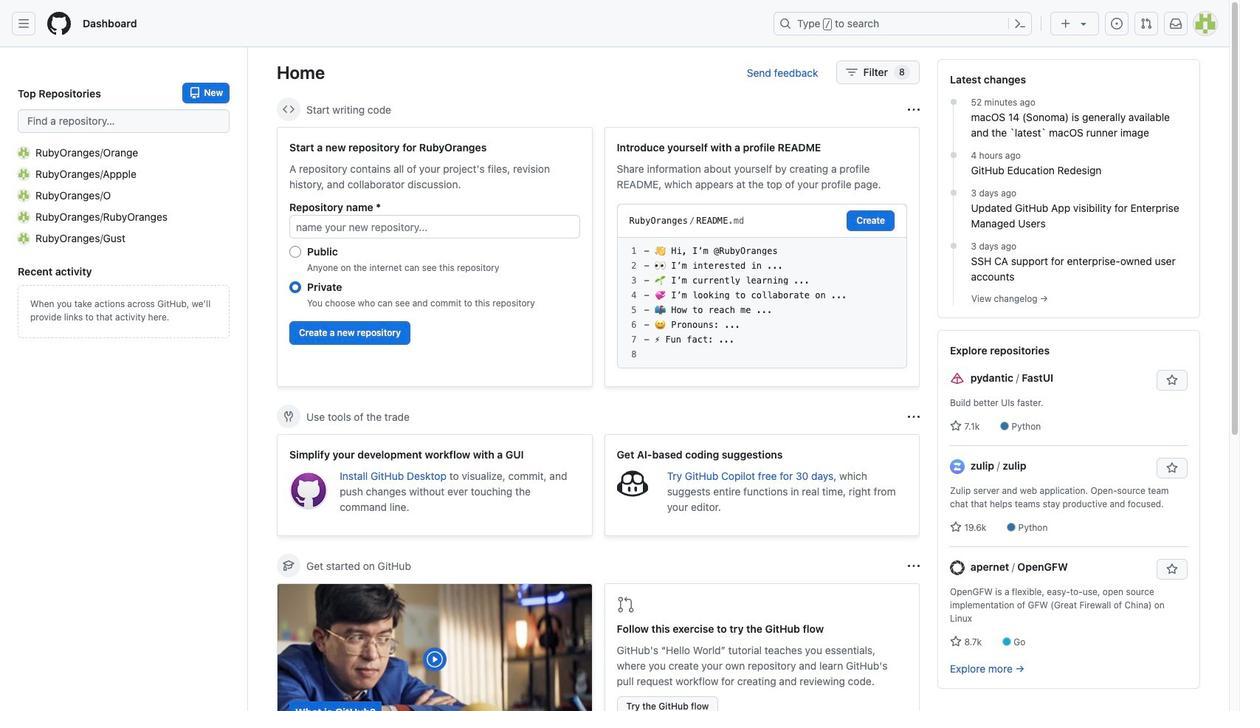 Task type: describe. For each thing, give the bounding box(es) containing it.
appple image
[[18, 168, 30, 180]]

git pull request image
[[617, 596, 635, 614]]

star this repository image for the @pydantic profile image
[[1167, 375, 1179, 386]]

1 dot fill image from the top
[[948, 96, 960, 108]]

star image for the @pydantic profile image
[[951, 420, 962, 432]]

explore element
[[938, 59, 1201, 711]]

simplify your development workflow with a gui element
[[277, 434, 593, 536]]

Find a repository… text field
[[18, 109, 230, 133]]

issue opened image
[[1112, 18, 1124, 30]]

why am i seeing this? image
[[909, 104, 920, 116]]

star this repository image for @apernet profile icon
[[1167, 564, 1179, 575]]

rubyoranges image
[[18, 211, 30, 223]]

orange image
[[18, 147, 30, 158]]

code image
[[283, 103, 295, 115]]

@zulip profile image
[[951, 460, 965, 474]]

tools image
[[283, 411, 295, 423]]

start a new repository element
[[277, 127, 593, 387]]

star this repository image for @zulip profile image
[[1167, 462, 1179, 474]]

@pydantic profile image
[[951, 372, 965, 387]]

why am i seeing this? image for try the github flow element
[[909, 560, 920, 572]]

name your new repository... text field
[[290, 215, 580, 239]]

command palette image
[[1015, 18, 1027, 30]]

plus image
[[1061, 18, 1073, 30]]

introduce yourself with a profile readme element
[[605, 127, 920, 387]]

what is github? image
[[278, 584, 592, 711]]

why am i seeing this? image for the get ai-based coding suggestions element
[[909, 411, 920, 423]]

gust image
[[18, 232, 30, 244]]



Task type: vqa. For each thing, say whether or not it's contained in the screenshot.
Send Feedback link
no



Task type: locate. For each thing, give the bounding box(es) containing it.
2 star this repository image from the top
[[1167, 462, 1179, 474]]

1 vertical spatial star this repository image
[[1167, 462, 1179, 474]]

2 vertical spatial star this repository image
[[1167, 564, 1179, 575]]

0 vertical spatial star this repository image
[[1167, 375, 1179, 386]]

1 dot fill image from the top
[[948, 149, 960, 161]]

homepage image
[[47, 12, 71, 35]]

dot fill image
[[948, 96, 960, 108], [948, 240, 960, 252]]

o image
[[18, 189, 30, 201]]

0 vertical spatial why am i seeing this? image
[[909, 411, 920, 423]]

none submit inside introduce yourself with a profile readme element
[[848, 211, 895, 231]]

star image
[[951, 636, 962, 648]]

2 star image from the top
[[951, 521, 962, 533]]

0 vertical spatial dot fill image
[[948, 149, 960, 161]]

star image for @zulip profile image
[[951, 521, 962, 533]]

dot fill image
[[948, 149, 960, 161], [948, 187, 960, 199]]

1 vertical spatial why am i seeing this? image
[[909, 560, 920, 572]]

notifications image
[[1171, 18, 1183, 30]]

1 vertical spatial dot fill image
[[948, 240, 960, 252]]

filter image
[[846, 66, 858, 78]]

triangle down image
[[1078, 18, 1090, 30]]

3 star this repository image from the top
[[1167, 564, 1179, 575]]

star image up @apernet profile icon
[[951, 521, 962, 533]]

Top Repositories search field
[[18, 109, 230, 133]]

None radio
[[290, 246, 301, 258], [290, 281, 301, 293], [290, 246, 301, 258], [290, 281, 301, 293]]

@apernet profile image
[[951, 561, 965, 576]]

1 why am i seeing this? image from the top
[[909, 411, 920, 423]]

1 vertical spatial star image
[[951, 521, 962, 533]]

star image up @zulip profile image
[[951, 420, 962, 432]]

star image
[[951, 420, 962, 432], [951, 521, 962, 533]]

None submit
[[848, 211, 895, 231]]

play image
[[426, 651, 444, 668]]

git pull request image
[[1141, 18, 1153, 30]]

github desktop image
[[290, 471, 328, 510]]

1 star this repository image from the top
[[1167, 375, 1179, 386]]

2 dot fill image from the top
[[948, 240, 960, 252]]

explore repositories navigation
[[938, 330, 1201, 689]]

why am i seeing this? image
[[909, 411, 920, 423], [909, 560, 920, 572]]

0 vertical spatial star image
[[951, 420, 962, 432]]

1 vertical spatial dot fill image
[[948, 187, 960, 199]]

1 star image from the top
[[951, 420, 962, 432]]

2 why am i seeing this? image from the top
[[909, 560, 920, 572]]

what is github? element
[[277, 584, 593, 711]]

2 dot fill image from the top
[[948, 187, 960, 199]]

get ai-based coding suggestions element
[[605, 434, 920, 536]]

try the github flow element
[[605, 584, 920, 711]]

0 vertical spatial dot fill image
[[948, 96, 960, 108]]

mortar board image
[[283, 560, 295, 572]]

star this repository image
[[1167, 375, 1179, 386], [1167, 462, 1179, 474], [1167, 564, 1179, 575]]



